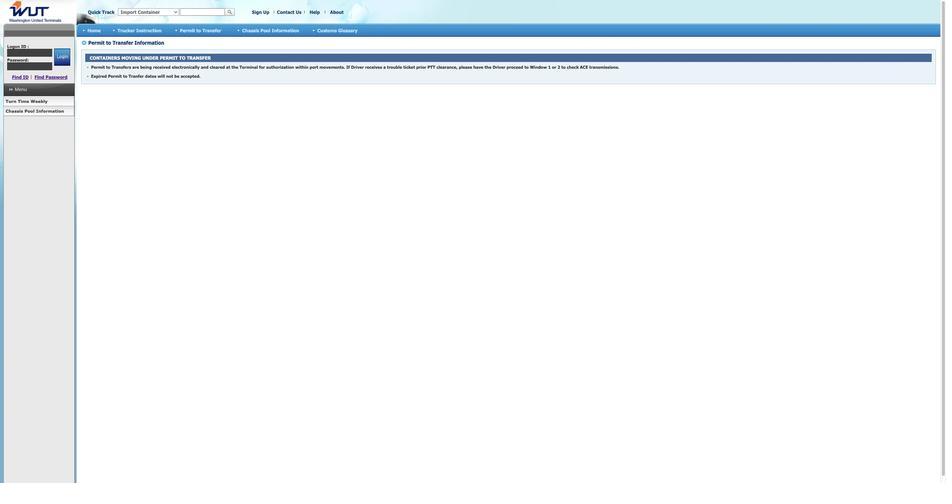Task type: locate. For each thing, give the bounding box(es) containing it.
0 horizontal spatial chassis
[[6, 109, 23, 114]]

0 horizontal spatial find
[[12, 74, 22, 80]]

id
[[21, 44, 26, 49], [23, 74, 29, 80]]

information
[[272, 28, 299, 33], [36, 109, 64, 114]]

2 find from the left
[[35, 74, 44, 80]]

quick
[[88, 9, 101, 15]]

1 horizontal spatial chassis pool information
[[242, 28, 299, 33]]

find password
[[35, 74, 68, 80]]

1 vertical spatial information
[[36, 109, 64, 114]]

transfer
[[203, 28, 221, 33]]

us
[[296, 9, 302, 15]]

chassis down the turn
[[6, 109, 23, 114]]

0 vertical spatial information
[[272, 28, 299, 33]]

1 horizontal spatial information
[[272, 28, 299, 33]]

instruction
[[136, 28, 162, 33]]

home
[[88, 28, 101, 33]]

find id
[[12, 74, 29, 80]]

None text field
[[180, 8, 225, 16], [7, 49, 52, 57], [180, 8, 225, 16], [7, 49, 52, 57]]

id down password:
[[23, 74, 29, 80]]

pool down the up
[[261, 28, 271, 33]]

id for find
[[23, 74, 29, 80]]

glossary
[[338, 28, 358, 33]]

1 vertical spatial pool
[[25, 109, 35, 114]]

1 vertical spatial id
[[23, 74, 29, 80]]

None password field
[[7, 62, 52, 70]]

chassis
[[242, 28, 259, 33], [6, 109, 23, 114]]

find id link
[[12, 74, 29, 80]]

0 vertical spatial chassis
[[242, 28, 259, 33]]

1 horizontal spatial chassis
[[242, 28, 259, 33]]

pool down turn time weekly
[[25, 109, 35, 114]]

contact us link
[[277, 9, 302, 15]]

pool inside chassis pool information link
[[25, 109, 35, 114]]

0 horizontal spatial chassis pool information
[[6, 109, 64, 114]]

pool
[[261, 28, 271, 33], [25, 109, 35, 114]]

0 vertical spatial chassis pool information
[[242, 28, 299, 33]]

0 horizontal spatial pool
[[25, 109, 35, 114]]

time
[[18, 99, 29, 104]]

chassis pool information down 'turn time weekly' link
[[6, 109, 64, 114]]

information down 'contact'
[[272, 28, 299, 33]]

chassis pool information
[[242, 28, 299, 33], [6, 109, 64, 114]]

0 vertical spatial pool
[[261, 28, 271, 33]]

information down weekly
[[36, 109, 64, 114]]

to
[[197, 28, 201, 33]]

find
[[12, 74, 22, 80], [35, 74, 44, 80]]

logon
[[7, 44, 20, 49]]

turn time weekly link
[[3, 97, 74, 106]]

permit to transfer
[[180, 28, 221, 33]]

id left :
[[21, 44, 26, 49]]

1 horizontal spatial find
[[35, 74, 44, 80]]

find left password
[[35, 74, 44, 80]]

find down password:
[[12, 74, 22, 80]]

help link
[[310, 9, 320, 15]]

up
[[263, 9, 270, 15]]

1 vertical spatial chassis pool information
[[6, 109, 64, 114]]

0 vertical spatial id
[[21, 44, 26, 49]]

1 find from the left
[[12, 74, 22, 80]]

chassis pool information down the up
[[242, 28, 299, 33]]

chassis down sign
[[242, 28, 259, 33]]



Task type: vqa. For each thing, say whether or not it's contained in the screenshot.
08:28:02
no



Task type: describe. For each thing, give the bounding box(es) containing it.
find for find id
[[12, 74, 22, 80]]

:
[[27, 44, 29, 49]]

help
[[310, 9, 320, 15]]

turn
[[6, 99, 16, 104]]

trucker
[[118, 28, 135, 33]]

trucker instruction
[[118, 28, 162, 33]]

track
[[102, 9, 115, 15]]

0 horizontal spatial information
[[36, 109, 64, 114]]

about
[[330, 9, 344, 15]]

1 vertical spatial chassis
[[6, 109, 23, 114]]

password:
[[7, 58, 29, 62]]

sign up link
[[252, 9, 270, 15]]

contact
[[277, 9, 295, 15]]

login image
[[54, 48, 70, 66]]

permit
[[180, 28, 195, 33]]

about link
[[330, 9, 344, 15]]

password
[[46, 74, 68, 80]]

contact us
[[277, 9, 302, 15]]

find for find password
[[35, 74, 44, 80]]

customs glossary
[[318, 28, 358, 33]]

quick track
[[88, 9, 115, 15]]

find password link
[[35, 74, 68, 80]]

id for logon
[[21, 44, 26, 49]]

chassis pool information link
[[3, 106, 74, 116]]

sign up
[[252, 9, 270, 15]]

turn time weekly
[[6, 99, 48, 104]]

weekly
[[31, 99, 48, 104]]

logon id :
[[7, 44, 29, 49]]

customs
[[318, 28, 337, 33]]

1 horizontal spatial pool
[[261, 28, 271, 33]]

sign
[[252, 9, 262, 15]]



